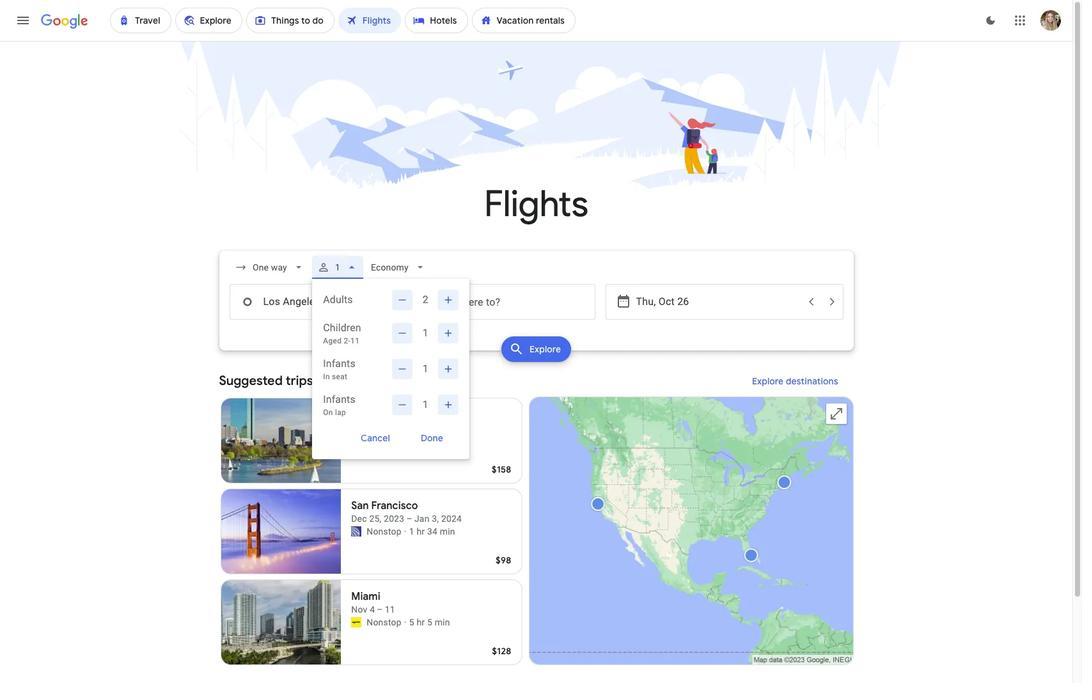 Task type: describe. For each thing, give the bounding box(es) containing it.
aged
[[323, 336, 342, 345]]

destinations
[[786, 375, 838, 387]]

spirit image
[[351, 617, 362, 628]]

flights
[[484, 182, 588, 227]]

infants in seat
[[323, 358, 356, 381]]

1 hr 34 min
[[409, 526, 455, 537]]

11
[[351, 336, 360, 345]]

2024
[[441, 514, 462, 524]]

Where to? text field
[[415, 284, 595, 320]]

explore for explore
[[530, 344, 561, 355]]

suggested
[[219, 373, 283, 389]]

nonstop for san
[[367, 526, 402, 537]]

from
[[316, 373, 345, 389]]

min for miami
[[435, 617, 450, 628]]

adults
[[323, 294, 353, 306]]

explore destinations button
[[737, 366, 854, 397]]

in
[[323, 372, 330, 381]]

98 US dollars text field
[[496, 555, 511, 566]]

seat
[[332, 372, 348, 381]]

2
[[423, 294, 428, 306]]

 image for san francisco
[[404, 525, 407, 538]]

$158
[[492, 464, 511, 475]]

miami nov 4 – 11
[[351, 590, 395, 615]]

infants for infants on lap
[[323, 393, 356, 406]]

done
[[421, 432, 443, 444]]

number of passengers dialog
[[312, 279, 470, 459]]

suggested trips from los angeles
[[219, 373, 419, 389]]

5 for 5 hr 25 min
[[409, 436, 414, 446]]

158 US dollars text field
[[492, 464, 511, 475]]

2-
[[344, 336, 351, 345]]

children
[[323, 322, 361, 334]]

 image for miami
[[404, 616, 407, 629]]

angeles
[[371, 373, 419, 389]]

min for san francisco
[[440, 526, 455, 537]]

suggested trips from los angeles region
[[219, 366, 854, 670]]

hr for miami
[[417, 617, 425, 628]]

25,
[[369, 514, 382, 524]]

1 inside 'suggested trips from los angeles' region
[[409, 526, 414, 537]]

1 dec from the top
[[351, 423, 367, 433]]

san francisco dec 25, 2023 – jan 3, 2024
[[351, 500, 462, 524]]

explore for explore destinations
[[752, 375, 784, 387]]

hr for san francisco
[[417, 526, 425, 537]]



Task type: vqa. For each thing, say whether or not it's contained in the screenshot.
Miami's min
yes



Task type: locate. For each thing, give the bounding box(es) containing it.
3 nonstop from the top
[[367, 617, 402, 628]]

0 vertical spatial hr
[[417, 436, 425, 446]]

united image
[[351, 436, 362, 446], [351, 526, 362, 537]]

1 vertical spatial min
[[440, 526, 455, 537]]

2 hr from the top
[[417, 526, 425, 537]]

1 vertical spatial nonstop
[[367, 526, 402, 537]]

cancel
[[361, 432, 390, 444]]

1 united image from the top
[[351, 436, 362, 446]]

infants up lap at the left of the page
[[323, 393, 356, 406]]

1  image from the top
[[404, 525, 407, 538]]

5 hr 5 min
[[409, 617, 450, 628]]

0 vertical spatial  image
[[404, 525, 407, 538]]

2 vertical spatial min
[[435, 617, 450, 628]]

infants
[[323, 358, 356, 370], [323, 393, 356, 406]]

1 right angeles
[[423, 363, 428, 375]]

1 vertical spatial  image
[[404, 616, 407, 629]]

 image down 2023 – jan
[[404, 525, 407, 538]]

los
[[348, 373, 368, 389]]

Departure text field
[[636, 285, 800, 319]]

trips
[[286, 373, 313, 389]]

nonstop down the 4 – 11
[[367, 617, 402, 628]]

dec 2 – 9
[[351, 423, 390, 433]]

dec inside san francisco dec 25, 2023 – jan 3, 2024
[[351, 514, 367, 524]]

infants on lap
[[323, 393, 356, 417]]

hr
[[417, 436, 425, 446], [417, 526, 425, 537], [417, 617, 425, 628]]

$128
[[492, 645, 511, 657]]

nonstop
[[367, 436, 402, 446], [367, 526, 402, 537], [367, 617, 402, 628]]

main menu image
[[15, 13, 31, 28]]

2  image from the top
[[404, 616, 407, 629]]

nonstop for miami
[[367, 617, 402, 628]]

united image for $158
[[351, 436, 362, 446]]

1 infants from the top
[[323, 358, 356, 370]]

2 vertical spatial nonstop
[[367, 617, 402, 628]]

1 horizontal spatial explore
[[752, 375, 784, 387]]

$98
[[496, 555, 511, 566]]

san
[[351, 500, 369, 512]]

1 vertical spatial hr
[[417, 526, 425, 537]]

5 hr 25 min
[[409, 436, 455, 446]]

nov
[[351, 604, 367, 615]]

5 for 5 hr 5 min
[[409, 617, 414, 628]]

3,
[[432, 514, 439, 524]]

infants for infants in seat
[[323, 358, 356, 370]]

explore inside 'suggested trips from los angeles' region
[[752, 375, 784, 387]]

4 – 11
[[370, 604, 395, 615]]

0 vertical spatial explore
[[530, 344, 561, 355]]

miami
[[351, 590, 380, 603]]

explore button
[[501, 336, 571, 362]]

2 dec from the top
[[351, 514, 367, 524]]

3 hr from the top
[[417, 617, 425, 628]]

1 up done
[[423, 399, 428, 411]]

1 vertical spatial dec
[[351, 514, 367, 524]]

 image left 5 hr 5 min
[[404, 616, 407, 629]]

nonstop down 2 – 9
[[367, 436, 402, 446]]

1 hr from the top
[[417, 436, 425, 446]]

change appearance image
[[976, 5, 1006, 36]]

2 nonstop from the top
[[367, 526, 402, 537]]

1 for infants in seat
[[423, 363, 428, 375]]

infants up "seat"
[[323, 358, 356, 370]]

2 united image from the top
[[351, 526, 362, 537]]

min
[[440, 436, 455, 446], [440, 526, 455, 537], [435, 617, 450, 628]]

34
[[427, 526, 438, 537]]

128 US dollars text field
[[492, 645, 511, 657]]

explore
[[530, 344, 561, 355], [752, 375, 784, 387]]

1 vertical spatial infants
[[323, 393, 356, 406]]

1 for infants on lap
[[423, 399, 428, 411]]

on
[[323, 408, 333, 417]]

2 – 9
[[369, 423, 390, 433]]

united image down dec 2 – 9
[[351, 436, 362, 446]]

25
[[427, 436, 438, 446]]

explore down where to? text field
[[530, 344, 561, 355]]

2023 – jan
[[384, 514, 430, 524]]

explore left destinations
[[752, 375, 784, 387]]

1 vertical spatial united image
[[351, 526, 362, 537]]

1
[[335, 262, 341, 273], [423, 327, 428, 339], [423, 363, 428, 375], [423, 399, 428, 411], [409, 526, 414, 537]]

0 vertical spatial min
[[440, 436, 455, 446]]

explore destinations
[[752, 375, 838, 387]]

1 down the 2
[[423, 327, 428, 339]]

0 vertical spatial dec
[[351, 423, 367, 433]]

0 vertical spatial united image
[[351, 436, 362, 446]]

dec down san
[[351, 514, 367, 524]]

2 infants from the top
[[323, 393, 356, 406]]

1 nonstop from the top
[[367, 436, 402, 446]]

0 vertical spatial infants
[[323, 358, 356, 370]]

Flight search field
[[209, 251, 864, 459]]

1 down 2023 – jan
[[409, 526, 414, 537]]

children aged 2-11
[[323, 322, 361, 345]]

1 up adults at the top left of page
[[335, 262, 341, 273]]

dec left 2 – 9
[[351, 423, 367, 433]]

united image down san
[[351, 526, 362, 537]]

None field
[[229, 256, 310, 279], [366, 256, 432, 279], [229, 256, 310, 279], [366, 256, 432, 279]]

1 vertical spatial explore
[[752, 375, 784, 387]]

0 horizontal spatial explore
[[530, 344, 561, 355]]

2 vertical spatial hr
[[417, 617, 425, 628]]

done button
[[406, 428, 459, 448]]

5
[[409, 436, 414, 446], [409, 617, 414, 628], [427, 617, 432, 628]]

1 inside popup button
[[335, 262, 341, 273]]

lap
[[335, 408, 346, 417]]

1 button
[[312, 252, 364, 283]]

explore inside flight search field
[[530, 344, 561, 355]]

1 for children aged 2-11
[[423, 327, 428, 339]]

dec
[[351, 423, 367, 433], [351, 514, 367, 524]]

united image for $98
[[351, 526, 362, 537]]

cancel button
[[346, 428, 406, 448]]

nonstop down 25, at bottom left
[[367, 526, 402, 537]]

0 vertical spatial nonstop
[[367, 436, 402, 446]]

 image
[[404, 525, 407, 538], [404, 616, 407, 629]]

francisco
[[371, 500, 418, 512]]



